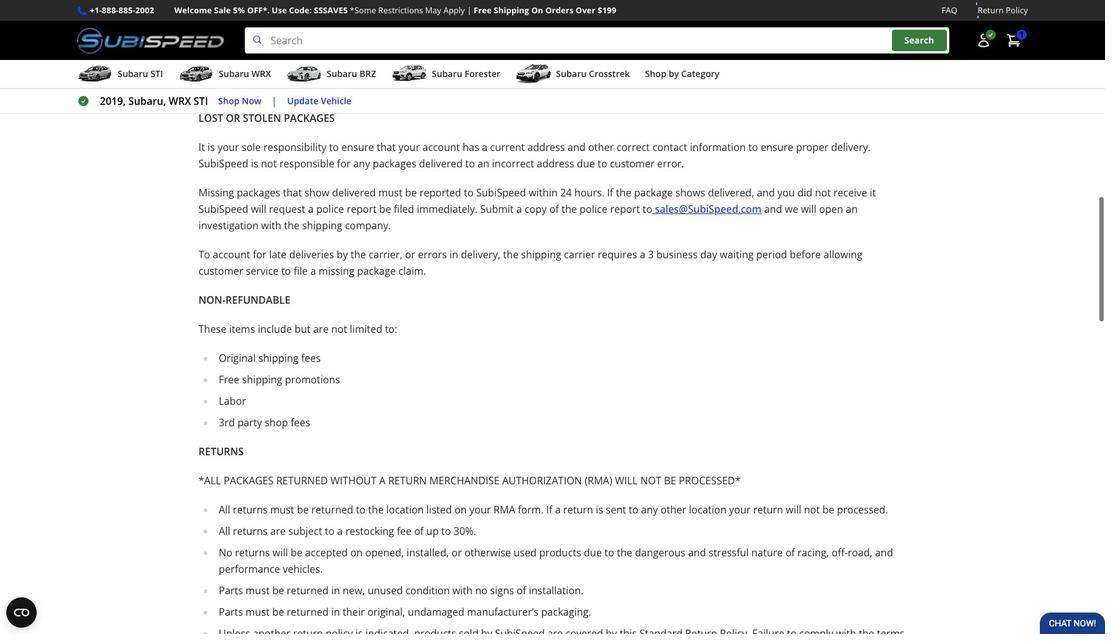 Task type: describe. For each thing, give the bounding box(es) containing it.
a up accepted in the bottom left of the page
[[337, 525, 343, 539]]

0 vertical spatial address
[[528, 140, 565, 154]]

the right number
[[735, 8, 750, 22]]

1 vertical spatial any
[[641, 503, 658, 517]]

do
[[199, 53, 212, 67]]

brz
[[360, 68, 376, 80]]

open
[[819, 202, 844, 216]]

all for all returns must be returned to the location listed on your rma form. if a return is sent to any other location your return will not be processed.
[[219, 503, 230, 517]]

original,
[[368, 606, 405, 620]]

to inside the "if your order is missing part(s), please email photos of what you have received and a photo of the part number on the manufacturer's packaging to our customer success department at"
[[878, 8, 887, 22]]

photo
[[596, 8, 624, 22]]

parts.
[[470, 53, 497, 67]]

and inside and we will open an investigation with the shipping company.
[[764, 202, 782, 216]]

copy
[[525, 202, 547, 216]]

shipping inside and we will open an investigation with the shipping company.
[[302, 219, 342, 233]]

a subaru forester thumbnail image image
[[391, 65, 427, 84]]

the left part
[[639, 8, 655, 22]]

if inside the "if your order is missing part(s), please email photos of what you have received and a photo of the part number on the manufacturer's packaging to our customer success department at"
[[199, 8, 205, 22]]

shop
[[265, 416, 288, 430]]

not up racing,
[[804, 503, 820, 517]]

the left "carrier,"
[[351, 248, 366, 262]]

fee
[[397, 525, 412, 539]]

shop for shop by category
[[645, 68, 667, 80]]

packages inside missing packages that show delivered must be reported to subispeed within 24 hours. if the package shows delivered, and you did not receive it subispeed will request a police report be filed immediately. submit a copy of the police report to
[[237, 186, 280, 200]]

a right file
[[311, 264, 316, 278]]

non-
[[199, 294, 226, 307]]

888-
[[102, 4, 119, 16]]

at
[[347, 24, 356, 38]]

update vehicle
[[287, 95, 352, 107]]

not right do
[[215, 53, 231, 67]]

claim.
[[399, 264, 426, 278]]

2 location from the left
[[689, 503, 727, 517]]

subaru crosstrek
[[556, 68, 630, 80]]

0 horizontal spatial free
[[219, 373, 240, 387]]

1 vertical spatial subispeed
[[476, 186, 526, 200]]

subaru crosstrek button
[[516, 63, 630, 88]]

install
[[317, 53, 345, 67]]

package inside missing packages that show delivered must be reported to subispeed within 24 hours. if the package shows delivered, and you did not receive it subispeed will request a police report be filed immediately. submit a copy of the police report to
[[634, 186, 673, 200]]

1 horizontal spatial |
[[467, 4, 472, 16]]

within inside missing packages that show delivered must be reported to subispeed within 24 hours. if the package shows delivered, and you did not receive it subispeed will request a police report be filed immediately. submit a copy of the police report to
[[529, 186, 558, 200]]

to up accepted in the bottom left of the page
[[325, 525, 335, 539]]

3rd
[[219, 416, 235, 430]]

vehicles.
[[283, 563, 323, 577]]

and inside the "if your order is missing part(s), please email photos of what you have received and a photo of the part number on the manufacturer's packaging to our customer success department at"
[[567, 8, 585, 22]]

to down the has
[[465, 157, 475, 171]]

0 horizontal spatial packages
[[224, 474, 274, 488]]

of right photo
[[627, 8, 637, 22]]

with for incomplete
[[392, 53, 412, 67]]

limited
[[350, 323, 382, 337]]

responsibility
[[264, 140, 327, 154]]

account inside the it is your sole responsibility to ensure that your account has a current address and other correct contact information to ensure proper delivery. subispeed is not responsible for any packages delivered to an incorrect address due to customer error.
[[423, 140, 460, 154]]

2 horizontal spatial with
[[453, 584, 473, 598]]

will up racing,
[[786, 503, 802, 517]]

1 vertical spatial wrx
[[169, 94, 191, 108]]

show
[[305, 186, 330, 200]]

will inside no returns will be accepted on opened, installed, or otherwise used products due to the dangerous and stressful nature of racing, off-road, and performance vehicles.
[[273, 547, 288, 560]]

returns
[[199, 445, 244, 459]]

listed
[[427, 503, 452, 517]]

5
[[490, 82, 496, 96]]

2019,
[[100, 94, 126, 108]]

0 horizontal spatial reported
[[319, 82, 361, 96]]

+1-888-885-2002
[[90, 4, 154, 16]]

1 horizontal spatial are
[[313, 323, 329, 337]]

lost
[[199, 111, 223, 125]]

a inside the it is your sole responsibility to ensure that your account has a current address and other correct contact information to ensure proper delivery. subispeed is not responsible for any packages delivered to an incorrect address due to customer error.
[[482, 140, 488, 154]]

1 vertical spatial are
[[270, 525, 286, 539]]

order
[[232, 8, 258, 22]]

1 vertical spatial address
[[537, 157, 574, 171]]

code:
[[289, 4, 312, 16]]

otherwise
[[465, 547, 511, 560]]

products
[[539, 547, 581, 560]]

or for installed,
[[452, 547, 462, 560]]

returns for must
[[233, 503, 268, 517]]

package inside to account for late deliveries by the carrier, or errors in delivery, the shipping carrier requires a 3 business day waiting period before allowing customer service to file a missing package claim.
[[357, 264, 396, 278]]

885-
[[119, 4, 135, 16]]

sssave5
[[314, 4, 348, 16]]

undamaged
[[408, 606, 465, 620]]

original shipping fees
[[219, 352, 321, 366]]

a subaru brz thumbnail image image
[[286, 65, 322, 84]]

a
[[379, 474, 386, 488]]

return
[[388, 474, 427, 488]]

5%
[[233, 4, 245, 16]]

delivered,
[[708, 186, 755, 200]]

your left rma
[[470, 503, 491, 517]]

delivery,
[[461, 248, 501, 262]]

search
[[905, 34, 935, 46]]

parts for parts must be returned in their original, undamaged manufacturer's packaging.
[[219, 606, 243, 620]]

shipping
[[494, 4, 529, 16]]

is left sent
[[596, 503, 603, 517]]

to right 'up'
[[441, 525, 451, 539]]

and left stressful
[[688, 547, 706, 560]]

use
[[272, 4, 287, 16]]

1 vertical spatial missing
[[213, 82, 249, 96]]

not
[[641, 474, 662, 488]]

to up immediately. at the top left of page
[[464, 186, 474, 200]]

part(s),
[[309, 8, 342, 22]]

over
[[576, 4, 596, 16]]

0 vertical spatial returned
[[312, 503, 353, 517]]

proper
[[796, 140, 829, 154]]

for inside the it is your sole responsibility to ensure that your account has a current address and other correct contact information to ensure proper delivery. subispeed is not responsible for any packages delivered to an incorrect address due to customer error.
[[337, 157, 351, 171]]

subispeed logo image
[[77, 27, 225, 54]]

delivered inside missing packages that show delivered must be reported to subispeed within 24 hours. if the package shows delivered, and you did not receive it subispeed will request a police report be filed immediately. submit a copy of the police report to
[[332, 186, 376, 200]]

their
[[343, 606, 365, 620]]

the up 'restocking'
[[368, 503, 384, 517]]

1 horizontal spatial free
[[474, 4, 492, 16]]

carrier
[[564, 248, 595, 262]]

unused
[[368, 584, 403, 598]]

company.
[[345, 219, 391, 233]]

we
[[785, 202, 799, 216]]

vehicle
[[321, 95, 352, 107]]

what
[[454, 8, 477, 22]]

wrx inside dropdown button
[[252, 68, 271, 80]]

but
[[295, 323, 311, 337]]

requires
[[598, 248, 637, 262]]

by inside to account for late deliveries by the carrier, or errors in delivery, the shipping carrier requires a 3 business day waiting period before allowing customer service to file a missing package claim.
[[337, 248, 348, 262]]

a right form.
[[555, 503, 561, 517]]

will inside and we will open an investigation with the shipping company.
[[801, 202, 817, 216]]

installed,
[[407, 547, 449, 560]]

1 vertical spatial |
[[272, 94, 277, 108]]

your left sole on the left top of the page
[[218, 140, 239, 154]]

our
[[890, 8, 906, 22]]

that inside the it is your sole responsibility to ensure that your account has a current address and other correct contact information to ensure proper delivery. subispeed is not responsible for any packages delivered to an incorrect address due to customer error.
[[377, 140, 396, 154]]

responsible
[[280, 157, 334, 171]]

shows
[[676, 186, 706, 200]]

if for subispeed
[[607, 186, 614, 200]]

due inside no returns will be accepted on opened, installed, or otherwise used products due to the dangerous and stressful nature of racing, off-road, and performance vehicles.
[[584, 547, 602, 560]]

by inside dropdown button
[[669, 68, 679, 80]]

return policy
[[978, 4, 1028, 16]]

to up responsible
[[329, 140, 339, 154]]

if your order is missing part(s), please email photos of what you have received and a photo of the part number on the manufacturer's packaging to our customer success department at
[[199, 8, 906, 38]]

sales@subispeed.com link for have
[[359, 24, 465, 38]]

the right hours.
[[616, 186, 632, 200]]

2 vertical spatial subispeed
[[199, 202, 248, 216]]

of right may
[[442, 8, 451, 22]]

1 horizontal spatial sti
[[194, 94, 208, 108]]

must inside missing packages that show delivered must be reported to subispeed within 24 hours. if the package shows delivered, and you did not receive it subispeed will request a police report be filed immediately. submit a copy of the police report to
[[379, 186, 403, 200]]

now
[[242, 95, 261, 107]]

other inside the it is your sole responsibility to ensure that your account has a current address and other correct contact information to ensure proper delivery. subispeed is not responsible for any packages delivered to an incorrect address due to customer error.
[[588, 140, 614, 154]]

all for all missing parts must be reported to customer service within 5 business days.
[[199, 82, 210, 96]]

refundable
[[226, 294, 291, 307]]

to up 'restocking'
[[356, 503, 366, 517]]

in for original,
[[331, 606, 340, 620]]

to up hours.
[[598, 157, 607, 171]]

road,
[[848, 547, 873, 560]]

search input field
[[245, 27, 950, 54]]

parts must be returned in their original, undamaged manufacturer's packaging.
[[219, 606, 591, 620]]

allowing
[[824, 248, 863, 262]]

be inside no returns will be accepted on opened, installed, or otherwise used products due to the dangerous and stressful nature of racing, off-road, and performance vehicles.
[[291, 547, 303, 560]]

not inside missing packages that show delivered must be reported to subispeed within 24 hours. if the package shows delivered, and you did not receive it subispeed will request a police report be filed immediately. submit a copy of the police report to
[[815, 186, 831, 200]]

any inside the it is your sole responsibility to ensure that your account has a current address and other correct contact information to ensure proper delivery. subispeed is not responsible for any packages delivered to an incorrect address due to customer error.
[[353, 157, 370, 171]]

returns for are
[[233, 525, 268, 539]]

3
[[648, 248, 654, 262]]

submit
[[480, 202, 514, 216]]

success
[[247, 24, 284, 38]]

the right delivery,
[[503, 248, 519, 262]]

an inside the it is your sole responsibility to ensure that your account has a current address and other correct contact information to ensure proper delivery. subispeed is not responsible for any packages delivered to an incorrect address due to customer error.
[[478, 157, 490, 171]]

missing inside to account for late deliveries by the carrier, or errors in delivery, the shipping carrier requires a 3 business day waiting period before allowing customer service to file a missing package claim.
[[319, 264, 355, 278]]

and right road,
[[875, 547, 893, 560]]

to:
[[385, 323, 397, 337]]

in for unused
[[331, 584, 340, 598]]

shop now link
[[218, 94, 261, 108]]

subaru wrx button
[[178, 63, 271, 88]]

parts must be returned in new, unused condition with no signs of installation.
[[219, 584, 584, 598]]

shipping up free shipping promotions
[[258, 352, 299, 366]]

a down the show
[[308, 202, 314, 216]]

welcome sale 5% off*. use code: sssave5 *some restrictions may apply | free shipping on orders over $199
[[174, 4, 617, 16]]

processed.
[[837, 503, 888, 517]]



Task type: vqa. For each thing, say whether or not it's contained in the screenshot.
the leftmost the 'account'
yes



Task type: locate. For each thing, give the bounding box(es) containing it.
2 vertical spatial if
[[546, 503, 553, 517]]

include
[[258, 323, 292, 337]]

2 horizontal spatial on
[[720, 8, 732, 22]]

0 vertical spatial all
[[199, 82, 210, 96]]

0 horizontal spatial are
[[270, 525, 286, 539]]

sti up 2019, subaru, wrx sti
[[151, 68, 163, 80]]

your up customer at the top left of the page
[[207, 8, 229, 22]]

if for will
[[546, 503, 553, 517]]

2 vertical spatial returned
[[287, 606, 329, 620]]

sales@subispeed.com down shows
[[655, 202, 762, 216]]

0 horizontal spatial sales@subispeed.com link
[[359, 24, 465, 38]]

or for carrier,
[[405, 248, 415, 262]]

up
[[426, 525, 439, 539]]

1 vertical spatial fees
[[291, 416, 310, 430]]

1 vertical spatial all
[[219, 503, 230, 517]]

and up the "24"
[[568, 140, 586, 154]]

be
[[664, 474, 676, 488]]

subaru for subaru crosstrek
[[556, 68, 587, 80]]

nature
[[752, 547, 783, 560]]

0 vertical spatial parts
[[219, 584, 243, 598]]

subaru sti
[[118, 68, 163, 80]]

you inside the "if your order is missing part(s), please email photos of what you have received and a photo of the part number on the manufacturer's packaging to our customer success department at"
[[480, 8, 497, 22]]

account left the has
[[423, 140, 460, 154]]

0 vertical spatial any
[[353, 157, 370, 171]]

are right but
[[313, 323, 329, 337]]

to left install
[[305, 53, 315, 67]]

for inside to account for late deliveries by the carrier, or errors in delivery, the shipping carrier requires a 3 business day waiting period before allowing customer service to file a missing package claim.
[[253, 248, 267, 262]]

0 horizontal spatial return
[[563, 503, 593, 517]]

0 horizontal spatial |
[[272, 94, 277, 108]]

missing packages that show delivered must be reported to subispeed within 24 hours. if the package shows delivered, and you did not receive it subispeed will request a police report be filed immediately. submit a copy of the police report to
[[199, 186, 876, 216]]

1 vertical spatial due
[[584, 547, 602, 560]]

delivered down the has
[[419, 157, 463, 171]]

0 horizontal spatial ensure
[[342, 140, 374, 154]]

shipping inside to account for late deliveries by the carrier, or errors in delivery, the shipping carrier requires a 3 business day waiting period before allowing customer service to file a missing package claim.
[[521, 248, 562, 262]]

subaru for subaru sti
[[118, 68, 148, 80]]

missing inside the "if your order is missing part(s), please email photos of what you have received and a photo of the part number on the manufacturer's packaging to our customer success department at"
[[270, 8, 306, 22]]

0 vertical spatial free
[[474, 4, 492, 16]]

1 horizontal spatial sales@subispeed.com
[[655, 202, 762, 216]]

| right apply
[[467, 4, 472, 16]]

packages inside the it is your sole responsibility to ensure that your account has a current address and other correct contact information to ensure proper delivery. subispeed is not responsible for any packages delivered to an incorrect address due to customer error.
[[373, 157, 416, 171]]

a left copy
[[517, 202, 522, 216]]

0 vertical spatial fees
[[301, 352, 321, 366]]

package down "carrier,"
[[357, 264, 396, 278]]

1 vertical spatial with
[[261, 219, 281, 233]]

shop by category button
[[645, 63, 720, 88]]

file
[[294, 264, 308, 278]]

to
[[199, 248, 210, 262]]

1 vertical spatial packages
[[224, 474, 274, 488]]

1 subaru from the left
[[118, 68, 148, 80]]

your inside the "if your order is missing part(s), please email photos of what you have received and a photo of the part number on the manufacturer's packaging to our customer success department at"
[[207, 8, 229, 22]]

shop now
[[218, 95, 261, 107]]

subaru down do not install/attempt to install anything with incomplete parts.
[[327, 68, 357, 80]]

a right the has
[[482, 140, 488, 154]]

0 vertical spatial reported
[[319, 82, 361, 96]]

subaru brz
[[327, 68, 376, 80]]

or inside to account for late deliveries by the carrier, or errors in delivery, the shipping carrier requires a 3 business day waiting period before allowing customer service to file a missing package claim.
[[405, 248, 415, 262]]

of inside no returns will be accepted on opened, installed, or otherwise used products due to the dangerous and stressful nature of racing, off-road, and performance vehicles.
[[786, 547, 795, 560]]

sales@subispeed.com link for hours.
[[655, 202, 762, 216]]

packaging.
[[541, 606, 591, 620]]

of inside missing packages that show delivered must be reported to subispeed within 24 hours. if the package shows delivered, and you did not receive it subispeed will request a police report be filed immediately. submit a copy of the police report to
[[550, 202, 559, 216]]

of right copy
[[550, 202, 559, 216]]

returns inside no returns will be accepted on opened, installed, or otherwise used products due to the dangerous and stressful nature of racing, off-road, and performance vehicles.
[[235, 547, 270, 560]]

returned for their
[[287, 606, 329, 620]]

0 vertical spatial sti
[[151, 68, 163, 80]]

1 vertical spatial reported
[[420, 186, 461, 200]]

the inside no returns will be accepted on opened, installed, or otherwise used products due to the dangerous and stressful nature of racing, off-road, and performance vehicles.
[[617, 547, 633, 560]]

1 horizontal spatial packages
[[284, 111, 335, 125]]

1 vertical spatial shop
[[218, 95, 240, 107]]

sales@subispeed.com link
[[359, 24, 465, 38], [655, 202, 762, 216]]

customer down to
[[199, 264, 243, 278]]

0 vertical spatial in
[[450, 248, 458, 262]]

customer inside the it is your sole responsibility to ensure that your account has a current address and other correct contact information to ensure proper delivery. subispeed is not responsible for any packages delivered to an incorrect address due to customer error.
[[610, 157, 655, 171]]

1 horizontal spatial with
[[392, 53, 412, 67]]

package
[[634, 186, 673, 200], [357, 264, 396, 278]]

due
[[577, 157, 595, 171], [584, 547, 602, 560]]

0 vertical spatial on
[[720, 8, 732, 22]]

not inside the it is your sole responsibility to ensure that your account has a current address and other correct contact information to ensure proper delivery. subispeed is not responsible for any packages delivered to an incorrect address due to customer error.
[[261, 157, 277, 171]]

1 police from the left
[[316, 202, 344, 216]]

to inside no returns will be accepted on opened, installed, or otherwise used products due to the dangerous and stressful nature of racing, off-road, and performance vehicles.
[[605, 547, 615, 560]]

2 parts from the top
[[219, 606, 243, 620]]

may
[[425, 4, 441, 16]]

report up company.
[[347, 202, 377, 216]]

with for the
[[261, 219, 281, 233]]

of left 'up'
[[414, 525, 424, 539]]

return policy link
[[978, 4, 1028, 17]]

to inside to account for late deliveries by the carrier, or errors in delivery, the shipping carrier requires a 3 business day waiting period before allowing customer service to file a missing package claim.
[[281, 264, 291, 278]]

an down receive
[[846, 202, 858, 216]]

1 horizontal spatial an
[[846, 202, 858, 216]]

all down do
[[199, 82, 210, 96]]

1 vertical spatial sales@subispeed.com link
[[655, 202, 762, 216]]

reported up immediately. at the top left of page
[[420, 186, 461, 200]]

due right products at the bottom
[[584, 547, 602, 560]]

customer down correct
[[610, 157, 655, 171]]

authorization
[[502, 474, 582, 488]]

your down processed*
[[729, 503, 751, 517]]

on inside no returns will be accepted on opened, installed, or otherwise used products due to the dangerous and stressful nature of racing, off-road, and performance vehicles.
[[351, 547, 363, 560]]

investigation
[[199, 219, 259, 233]]

if right form.
[[546, 503, 553, 517]]

subaru forester
[[432, 68, 501, 80]]

1 vertical spatial an
[[846, 202, 858, 216]]

in left new,
[[331, 584, 340, 598]]

all for all returns are subject to a restocking fee of up to 30%.
[[219, 525, 230, 539]]

return
[[978, 4, 1004, 16]]

welcome
[[174, 4, 212, 16]]

signs
[[490, 584, 514, 598]]

received
[[525, 8, 565, 22]]

shop for shop now
[[218, 95, 240, 107]]

late
[[269, 248, 287, 262]]

location down processed*
[[689, 503, 727, 517]]

not left limited
[[331, 323, 347, 337]]

delivered up company.
[[332, 186, 376, 200]]

+1-
[[90, 4, 102, 16]]

racing,
[[798, 547, 829, 560]]

for
[[337, 157, 351, 171], [253, 248, 267, 262]]

open widget image
[[6, 598, 37, 629]]

sti inside dropdown button
[[151, 68, 163, 80]]

contact
[[653, 140, 688, 154]]

0 horizontal spatial customer
[[199, 264, 243, 278]]

address
[[528, 140, 565, 154], [537, 157, 574, 171]]

new,
[[343, 584, 365, 598]]

any right responsible
[[353, 157, 370, 171]]

0 horizontal spatial an
[[478, 157, 490, 171]]

or inside no returns will be accepted on opened, installed, or otherwise used products due to the dangerous and stressful nature of racing, off-road, and performance vehicles.
[[452, 547, 462, 560]]

1 report from the left
[[347, 202, 377, 216]]

a subaru wrx thumbnail image image
[[178, 65, 214, 84]]

0 horizontal spatial location
[[386, 503, 424, 517]]

to right sent
[[629, 503, 639, 517]]

not right did
[[815, 186, 831, 200]]

reported inside missing packages that show delivered must be reported to subispeed within 24 hours. if the package shows delivered, and you did not receive it subispeed will request a police report be filed immediately. submit a copy of the police report to
[[420, 186, 461, 200]]

all missing parts must be reported to customer service within 5 business days.
[[199, 82, 567, 96]]

subaru up days.
[[556, 68, 587, 80]]

if inside missing packages that show delivered must be reported to subispeed within 24 hours. if the package shows delivered, and you did not receive it subispeed will request a police report be filed immediately. submit a copy of the police report to
[[607, 186, 614, 200]]

0 horizontal spatial account
[[213, 248, 250, 262]]

1 horizontal spatial wrx
[[252, 68, 271, 80]]

search button
[[892, 30, 947, 51]]

rma
[[494, 503, 515, 517]]

account inside to account for late deliveries by the carrier, or errors in delivery, the shipping carrier requires a 3 business day waiting period before allowing customer service to file a missing package claim.
[[213, 248, 250, 262]]

you inside missing packages that show delivered must be reported to subispeed within 24 hours. if the package shows delivered, and you did not receive it subispeed will request a police report be filed immediately. submit a copy of the police report to
[[778, 186, 795, 200]]

shipping up deliveries
[[302, 219, 342, 233]]

of left racing,
[[786, 547, 795, 560]]

missing up success
[[270, 8, 306, 22]]

1 horizontal spatial reported
[[420, 186, 461, 200]]

+1-888-885-2002 link
[[90, 4, 154, 17]]

sales@subispeed.com for sales@subispeed.com
[[655, 202, 762, 216]]

1 horizontal spatial for
[[337, 157, 351, 171]]

party
[[238, 416, 262, 430]]

is left use
[[260, 8, 268, 22]]

subispeed
[[199, 157, 248, 171], [476, 186, 526, 200], [199, 202, 248, 216]]

subaru,
[[128, 94, 166, 108]]

with inside and we will open an investigation with the shipping company.
[[261, 219, 281, 233]]

is inside the "if your order is missing part(s), please email photos of what you have received and a photo of the part number on the manufacturer's packaging to our customer success department at"
[[260, 8, 268, 22]]

0 vertical spatial due
[[577, 157, 595, 171]]

1 ensure from the left
[[342, 140, 374, 154]]

to left our
[[878, 8, 887, 22]]

0 vertical spatial within
[[459, 82, 488, 96]]

0 vertical spatial sales@subispeed.com link
[[359, 24, 465, 38]]

0 vertical spatial packages
[[284, 111, 335, 125]]

1 vertical spatial returned
[[287, 584, 329, 598]]

2 subaru from the left
[[219, 68, 249, 80]]

that inside missing packages that show delivered must be reported to subispeed within 24 hours. if the package shows delivered, and you did not receive it subispeed will request a police report be filed immediately. submit a copy of the police report to
[[283, 186, 302, 200]]

due up hours.
[[577, 157, 595, 171]]

email
[[378, 8, 403, 22]]

an inside and we will open an investigation with the shipping company.
[[846, 202, 858, 216]]

1 vertical spatial returns
[[233, 525, 268, 539]]

shop up or
[[218, 95, 240, 107]]

you left have
[[480, 8, 497, 22]]

3 subaru from the left
[[327, 68, 357, 80]]

missing
[[270, 8, 306, 22], [213, 82, 249, 96], [319, 264, 355, 278]]

0 horizontal spatial by
[[337, 248, 348, 262]]

5 subaru from the left
[[556, 68, 587, 80]]

button image
[[976, 33, 992, 48]]

fees up promotions
[[301, 352, 321, 366]]

is right it
[[208, 140, 215, 154]]

photos
[[406, 8, 439, 22]]

sales@subispeed.com down photos
[[359, 24, 465, 38]]

2019, subaru, wrx sti
[[100, 94, 208, 108]]

0 vertical spatial or
[[405, 248, 415, 262]]

shipping down original shipping fees
[[242, 373, 282, 387]]

2 ensure from the left
[[761, 140, 794, 154]]

0 vertical spatial shop
[[645, 68, 667, 80]]

0 vertical spatial delivered
[[419, 157, 463, 171]]

these
[[199, 323, 227, 337]]

2 vertical spatial in
[[331, 606, 340, 620]]

will inside missing packages that show delivered must be reported to subispeed within 24 hours. if the package shows delivered, and you did not receive it subispeed will request a police report be filed immediately. submit a copy of the police report to
[[251, 202, 267, 216]]

1 horizontal spatial other
[[661, 503, 687, 517]]

account right to
[[213, 248, 250, 262]]

1 vertical spatial sales@subispeed.com
[[655, 202, 762, 216]]

1 vertical spatial in
[[331, 584, 340, 598]]

if
[[199, 8, 205, 22], [607, 186, 614, 200], [546, 503, 553, 517]]

to right information
[[749, 140, 758, 154]]

by left category
[[669, 68, 679, 80]]

$199
[[598, 4, 617, 16]]

a left 3 on the top right
[[640, 248, 646, 262]]

subject
[[288, 525, 322, 539]]

1 horizontal spatial or
[[452, 547, 462, 560]]

subaru for subaru wrx
[[219, 68, 249, 80]]

and right the delivered,
[[757, 186, 775, 200]]

1 parts from the top
[[219, 584, 243, 598]]

will down did
[[801, 202, 817, 216]]

within down subaru forester
[[459, 82, 488, 96]]

is down sole on the left top of the page
[[251, 157, 258, 171]]

you up we
[[778, 186, 795, 200]]

in left their
[[331, 606, 340, 620]]

delivery.
[[831, 140, 871, 154]]

any
[[353, 157, 370, 171], [641, 503, 658, 517]]

1 horizontal spatial any
[[641, 503, 658, 517]]

that
[[377, 140, 396, 154], [283, 186, 302, 200]]

1 vertical spatial on
[[455, 503, 467, 517]]

0 horizontal spatial report
[[347, 202, 377, 216]]

1 return from the left
[[563, 503, 593, 517]]

0 horizontal spatial that
[[283, 186, 302, 200]]

1 vertical spatial if
[[607, 186, 614, 200]]

part
[[657, 8, 677, 22]]

lost or stolen packages
[[199, 111, 335, 125]]

on right listed
[[455, 503, 467, 517]]

and left $199
[[567, 8, 585, 22]]

apply
[[444, 4, 465, 16]]

0 vertical spatial account
[[423, 140, 460, 154]]

incorrect
[[492, 157, 534, 171]]

parts for parts must be returned in new, unused condition with no signs of installation.
[[219, 584, 243, 598]]

0 horizontal spatial within
[[459, 82, 488, 96]]

customer inside to account for late deliveries by the carrier, or errors in delivery, the shipping carrier requires a 3 business day waiting period before allowing customer service to file a missing package claim.
[[199, 264, 243, 278]]

1 vertical spatial parts
[[219, 606, 243, 620]]

sales@subispeed.com link down photos
[[359, 24, 465, 38]]

waiting
[[720, 248, 754, 262]]

2 vertical spatial with
[[453, 584, 473, 598]]

2 return from the left
[[754, 503, 784, 517]]

1 horizontal spatial by
[[669, 68, 679, 80]]

returned for new,
[[287, 584, 329, 598]]

returns for will
[[235, 547, 270, 560]]

will up vehicles.
[[273, 547, 288, 560]]

all down *all
[[219, 503, 230, 517]]

subispeed inside the it is your sole responsibility to ensure that your account has a current address and other correct contact information to ensure proper delivery. subispeed is not responsible for any packages delivered to an incorrect address due to customer error.
[[199, 157, 248, 171]]

1 horizontal spatial delivered
[[419, 157, 463, 171]]

1 vertical spatial sti
[[194, 94, 208, 108]]

fees right shop
[[291, 416, 310, 430]]

the left dangerous
[[617, 547, 633, 560]]

0 horizontal spatial you
[[480, 8, 497, 22]]

a left $199
[[588, 8, 594, 22]]

days.
[[543, 82, 567, 96]]

1 vertical spatial by
[[337, 248, 348, 262]]

service
[[246, 264, 279, 278]]

your down customer service
[[399, 140, 420, 154]]

packages up filed
[[373, 157, 416, 171]]

shop inside dropdown button
[[645, 68, 667, 80]]

0 horizontal spatial missing
[[213, 82, 249, 96]]

0 horizontal spatial shop
[[218, 95, 240, 107]]

errors
[[418, 248, 447, 262]]

items
[[229, 323, 255, 337]]

the down the "24"
[[562, 202, 577, 216]]

the
[[639, 8, 655, 22], [735, 8, 750, 22], [616, 186, 632, 200], [562, 202, 577, 216], [284, 219, 300, 233], [351, 248, 366, 262], [503, 248, 519, 262], [368, 503, 384, 517], [617, 547, 633, 560]]

on down all returns are subject to a restocking fee of up to 30%.
[[351, 547, 363, 560]]

due inside the it is your sole responsibility to ensure that your account has a current address and other correct contact information to ensure proper delivery. subispeed is not responsible for any packages delivered to an incorrect address due to customer error.
[[577, 157, 595, 171]]

any down not
[[641, 503, 658, 517]]

a inside the "if your order is missing part(s), please email photos of what you have received and a photo of the part number on the manufacturer's packaging to our customer success department at"
[[588, 8, 594, 22]]

stressful
[[709, 547, 749, 560]]

will
[[615, 474, 638, 488]]

1 location from the left
[[386, 503, 424, 517]]

shop
[[645, 68, 667, 80], [218, 95, 240, 107]]

1 vertical spatial account
[[213, 248, 250, 262]]

faq
[[942, 4, 958, 16]]

other left correct
[[588, 140, 614, 154]]

non-refundable
[[199, 294, 291, 307]]

0 horizontal spatial delivered
[[332, 186, 376, 200]]

in inside to account for late deliveries by the carrier, or errors in delivery, the shipping carrier requires a 3 business day waiting period before allowing customer service to file a missing package claim.
[[450, 248, 458, 262]]

2 report from the left
[[610, 202, 640, 216]]

install/attempt
[[233, 53, 302, 67]]

0 vertical spatial customer
[[610, 157, 655, 171]]

police down the show
[[316, 202, 344, 216]]

with down sales@subispeed.com .
[[392, 53, 412, 67]]

30%.
[[454, 525, 476, 539]]

return
[[563, 503, 593, 517], [754, 503, 784, 517]]

0 horizontal spatial police
[[316, 202, 344, 216]]

reported
[[319, 82, 361, 96], [420, 186, 461, 200]]

0 horizontal spatial packages
[[237, 186, 280, 200]]

and inside the it is your sole responsibility to ensure that your account has a current address and other correct contact information to ensure proper delivery. subispeed is not responsible for any packages delivered to an incorrect address due to customer error.
[[568, 140, 586, 154]]

and inside missing packages that show delivered must be reported to subispeed within 24 hours. if the package shows delivered, and you did not receive it subispeed will request a police report be filed immediately. submit a copy of the police report to
[[757, 186, 775, 200]]

subaru up shop now
[[219, 68, 249, 80]]

2 vertical spatial all
[[219, 525, 230, 539]]

shop inside "link"
[[218, 95, 240, 107]]

1 vertical spatial delivered
[[332, 186, 376, 200]]

1 horizontal spatial shop
[[645, 68, 667, 80]]

request
[[269, 202, 305, 216]]

a subaru sti thumbnail image image
[[77, 65, 113, 84]]

subaru for subaru forester
[[432, 68, 463, 80]]

original
[[219, 352, 256, 366]]

to up 3 on the top right
[[643, 202, 653, 216]]

return up nature at the bottom of page
[[754, 503, 784, 517]]

4 subaru from the left
[[432, 68, 463, 80]]

ensure left the proper
[[761, 140, 794, 154]]

subaru for subaru brz
[[327, 68, 357, 80]]

a subaru crosstrek thumbnail image image
[[516, 65, 551, 84]]

the inside and we will open an investigation with the shipping company.
[[284, 219, 300, 233]]

labor
[[219, 395, 246, 409]]

incomplete
[[414, 53, 467, 67]]

ensure down vehicle
[[342, 140, 374, 154]]

free shipping promotions
[[219, 373, 340, 387]]

will left request
[[251, 202, 267, 216]]

2 police from the left
[[580, 202, 608, 216]]

sales@subispeed.com for sales@subispeed.com .
[[359, 24, 465, 38]]

an down the has
[[478, 157, 490, 171]]

free up labor
[[219, 373, 240, 387]]

0 horizontal spatial any
[[353, 157, 370, 171]]

no
[[219, 547, 233, 560]]

wrx down install/attempt
[[252, 68, 271, 80]]

for up service
[[253, 248, 267, 262]]

parts
[[251, 82, 276, 96]]

1 vertical spatial or
[[452, 547, 462, 560]]

0 vertical spatial with
[[392, 53, 412, 67]]

of right signs
[[517, 584, 526, 598]]

1 horizontal spatial packages
[[373, 157, 416, 171]]

2 horizontal spatial if
[[607, 186, 614, 200]]

have
[[500, 8, 522, 22]]

used
[[514, 547, 537, 560]]

these items include but are not limited to:
[[199, 323, 397, 337]]

1 horizontal spatial police
[[580, 202, 608, 216]]

delivered inside the it is your sole responsibility to ensure that your account has a current address and other correct contact information to ensure proper delivery. subispeed is not responsible for any packages delivered to an incorrect address due to customer error.
[[419, 157, 463, 171]]

*all packages returned without a return merchandise authorization (rma) will not be processed*
[[199, 474, 741, 488]]

to left file
[[281, 264, 291, 278]]

1 horizontal spatial on
[[455, 503, 467, 517]]

2 vertical spatial returns
[[235, 547, 270, 560]]

2002
[[135, 4, 154, 16]]

on inside the "if your order is missing part(s), please email photos of what you have received and a photo of the part number on the manufacturer's packaging to our customer success department at"
[[720, 8, 732, 22]]

0 vertical spatial |
[[467, 4, 472, 16]]

subaru
[[118, 68, 148, 80], [219, 68, 249, 80], [327, 68, 357, 80], [432, 68, 463, 80], [556, 68, 587, 80]]

shop left category
[[645, 68, 667, 80]]

1 horizontal spatial you
[[778, 186, 795, 200]]

1 horizontal spatial customer
[[610, 157, 655, 171]]

0 vertical spatial packages
[[373, 157, 416, 171]]

0 horizontal spatial or
[[405, 248, 415, 262]]

subaru wrx
[[219, 68, 271, 80]]

to down brz
[[364, 82, 373, 96]]

sales@subispeed.com
[[359, 24, 465, 38], [655, 202, 762, 216]]

that up request
[[283, 186, 302, 200]]

1 horizontal spatial if
[[546, 503, 553, 517]]



